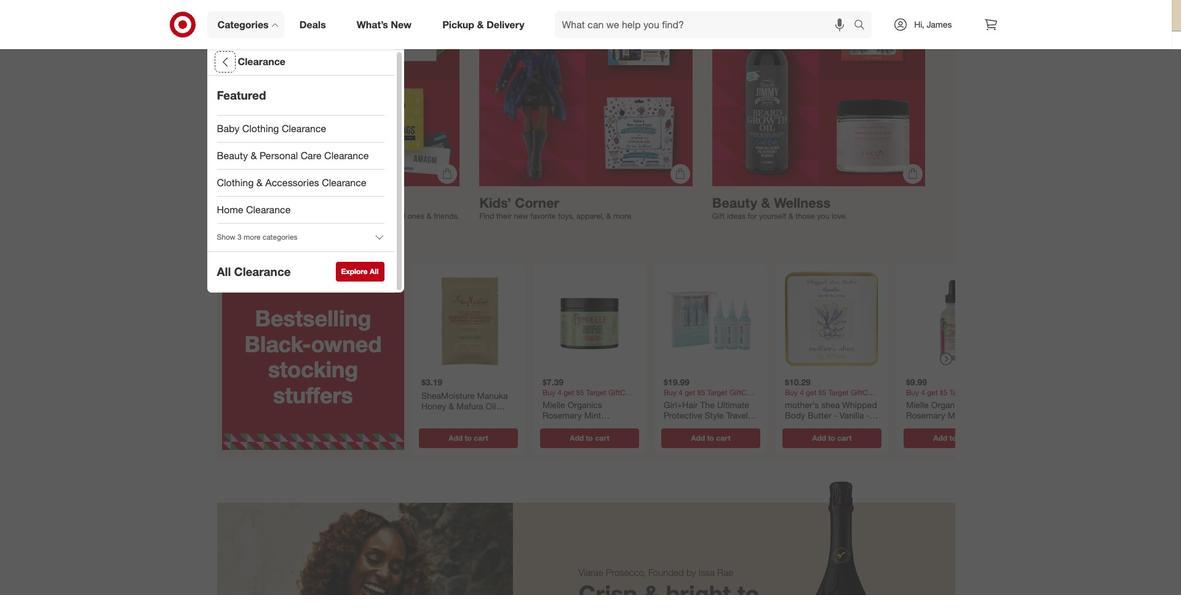 Task type: vqa. For each thing, say whether or not it's contained in the screenshot.
the those
yes



Task type: locate. For each thing, give the bounding box(es) containing it.
& inside 'link'
[[251, 150, 257, 162]]

kids' corner find their new favorite toys, apparel, & more.
[[479, 194, 633, 221]]

- left 2 on the left of the page
[[454, 422, 458, 433]]

cart for girl+hair the ultimate protective style travel kit - 30.3 fl oz
[[716, 433, 730, 442]]

add to cart for mielle organics rosemary mint strengthening edge gel - 2oz
[[570, 433, 609, 442]]

issa
[[699, 567, 715, 579]]

viarae
[[579, 567, 603, 579]]

to inside 'holiday gathering 'tis the season to spend extra time with loved ones & friends.'
[[301, 212, 308, 221]]

0 horizontal spatial fl
[[467, 422, 472, 433]]

categories link
[[207, 11, 284, 38]]

clearance inside 'link'
[[324, 150, 369, 162]]

3 add to cart button from the left
[[661, 428, 760, 448]]

2 add to cart button from the left
[[540, 428, 639, 448]]

4 cart from the left
[[837, 433, 851, 442]]

oz inside $3.19 sheamoisture manuka honey & mafura oil intensive hydration hair masque - 2 fl oz
[[474, 422, 483, 433]]

3 cart from the left
[[716, 433, 730, 442]]

add to cart button for mother's shea whipped body butter - vanilla - 6oz
[[782, 428, 881, 448]]

show
[[217, 233, 235, 242]]

add for sheamoisture manuka honey & mafura oil intensive hydration hair masque - 2 fl oz
[[448, 433, 462, 442]]

3 add from the left
[[691, 433, 705, 442]]

&
[[477, 18, 484, 30], [251, 150, 257, 162], [256, 177, 263, 189], [761, 194, 770, 211], [427, 212, 431, 221], [606, 212, 611, 221], [788, 212, 793, 221], [448, 401, 454, 411]]

0 horizontal spatial all
[[217, 265, 231, 279]]

the
[[260, 212, 272, 221]]

add to cart for girl+hair the ultimate protective style travel kit - 30.3 fl oz
[[691, 433, 730, 442]]

add to cart button
[[419, 428, 518, 448], [540, 428, 639, 448], [661, 428, 760, 448], [782, 428, 881, 448], [903, 428, 1002, 448]]

6oz
[[785, 421, 798, 431]]

cart
[[474, 433, 488, 442], [595, 433, 609, 442], [716, 433, 730, 442], [837, 433, 851, 442], [958, 433, 973, 442]]

style
[[705, 410, 724, 421]]

1 cart from the left
[[474, 433, 488, 442]]

ideas
[[727, 212, 746, 221]]

cart for mielle organics rosemary mint strengthening edge gel - 2oz
[[595, 433, 609, 442]]

add to cart button for sheamoisture manuka honey & mafura oil intensive hydration hair masque - 2 fl oz
[[419, 428, 518, 448]]

protective
[[663, 410, 702, 421]]

1 vertical spatial clothing
[[217, 177, 254, 189]]

organics
[[567, 399, 602, 410]]

- down whipped
[[866, 410, 869, 421]]

3 add to cart from the left
[[691, 433, 730, 442]]

1 horizontal spatial all
[[370, 267, 379, 276]]

& right ones at the top left
[[427, 212, 431, 221]]

favorite
[[530, 212, 556, 221]]

1 horizontal spatial fl
[[701, 421, 706, 431]]

5 cart from the left
[[958, 433, 973, 442]]

us
[[609, 9, 623, 23]]

cart for sheamoisture manuka honey & mafura oil intensive hydration hair masque - 2 fl oz
[[474, 433, 488, 442]]

add for girl+hair the ultimate protective style travel kit - 30.3 fl oz
[[691, 433, 705, 442]]

all down show
[[217, 265, 231, 279]]

gel
[[621, 421, 634, 431]]

beauty for personal
[[217, 150, 248, 162]]

- inside girl+hair the ultimate protective style travel kit - 30.3 fl oz
[[676, 421, 680, 431]]

& down sheamoisture
[[448, 401, 454, 411]]

beauty inside 'link'
[[217, 150, 248, 162]]

- down shea
[[834, 410, 837, 421]]

find
[[479, 212, 494, 221]]

featured
[[217, 88, 266, 102]]

4 add to cart from the left
[[812, 433, 851, 442]]

care
[[301, 150, 322, 162]]

oz down style
[[708, 421, 717, 431]]

friends.
[[434, 212, 459, 221]]

clothing right baby
[[242, 122, 279, 135]]

girl+hair the ultimate protective style travel kit - 30.3 fl oz image
[[659, 268, 762, 372]]

more
[[244, 233, 261, 242]]

5 add from the left
[[933, 433, 947, 442]]

edge
[[599, 421, 619, 431]]

- right kit at right bottom
[[676, 421, 680, 431]]

new
[[514, 212, 528, 221]]

all right explore
[[370, 267, 379, 276]]

3
[[237, 233, 242, 242]]

baby
[[217, 122, 239, 135]]

learn
[[667, 9, 697, 23]]

1 horizontal spatial beauty
[[712, 194, 757, 211]]

their
[[496, 212, 512, 221]]

owned
[[311, 331, 381, 357]]

& left more.
[[606, 212, 611, 221]]

0 vertical spatial beauty
[[217, 150, 248, 162]]

fl right 30.3 on the bottom right of the page
[[701, 421, 706, 431]]

girl+hair the ultimate protective style travel kit - 30.3 fl oz
[[663, 399, 749, 431]]

beauty for wellness
[[712, 194, 757, 211]]

you
[[817, 212, 830, 221]]

beauty & personal care clearance link
[[207, 143, 394, 170]]

& up holiday
[[256, 177, 263, 189]]

whipped
[[842, 399, 877, 410]]

beauty inside beauty & wellness gift ideas for yourself & those you love.
[[712, 194, 757, 211]]

- inside mielle organics rosemary mint strengthening edge gel - 2oz
[[542, 432, 546, 442]]

the
[[700, 399, 714, 410]]

1 add to cart button from the left
[[419, 428, 518, 448]]

categories
[[217, 18, 269, 30]]

travel
[[726, 410, 748, 421]]

cart for mother's shea whipped body butter - vanilla - 6oz
[[837, 433, 851, 442]]

- inside $3.19 sheamoisture manuka honey & mafura oil intensive hydration hair masque - 2 fl oz
[[454, 422, 458, 433]]

ultimate
[[717, 399, 749, 410]]

1 vertical spatial beauty
[[712, 194, 757, 211]]

to
[[301, 212, 308, 221], [464, 433, 471, 442], [586, 433, 593, 442], [707, 433, 714, 442], [828, 433, 835, 442], [949, 433, 956, 442]]

add to cart button for girl+hair the ultimate protective style travel kit - 30.3 fl oz
[[661, 428, 760, 448]]

fl right 2 on the left of the page
[[467, 422, 472, 433]]

toys,
[[558, 212, 574, 221]]

holiday gathering 'tis the season to spend extra time with loved ones & friends.
[[246, 194, 459, 221]]

& inside kids' corner find their new favorite toys, apparel, & more.
[[606, 212, 611, 221]]

explore all
[[341, 267, 379, 276]]

search
[[848, 19, 878, 32]]

beauty down baby
[[217, 150, 248, 162]]

add for mielle organics rosemary mint strengthening edge gel - 2oz
[[570, 433, 584, 442]]

beauty up ideas
[[712, 194, 757, 211]]

vanilla
[[839, 410, 864, 421]]

gift
[[712, 212, 725, 221]]

mielle
[[542, 399, 565, 410]]

& inside $3.19 sheamoisture manuka honey & mafura oil intensive hydration hair masque - 2 fl oz
[[448, 401, 454, 411]]

& left buy
[[477, 18, 484, 30]]

- for edge
[[542, 432, 546, 442]]

bestselling
[[255, 305, 371, 332]]

beauty & wellness gift ideas for yourself & those you love.
[[712, 194, 847, 221]]

4 add to cart button from the left
[[782, 428, 881, 448]]

0 horizontal spatial beauty
[[217, 150, 248, 162]]

1 horizontal spatial oz
[[708, 421, 717, 431]]

0 horizontal spatial oz
[[474, 422, 483, 433]]

1 add to cart from the left
[[448, 433, 488, 442]]

5 add to cart from the left
[[933, 433, 973, 442]]

clothing up home
[[217, 177, 254, 189]]

pickup & delivery link
[[432, 11, 540, 38]]

2 add to cart from the left
[[570, 433, 609, 442]]

- left 2oz
[[542, 432, 546, 442]]

join
[[584, 9, 606, 23]]

yourself
[[759, 212, 786, 221]]

viarae prosecco, founded by issa rae
[[579, 567, 733, 579]]

oz
[[708, 421, 717, 431], [474, 422, 483, 433]]

oz down hydration
[[474, 422, 483, 433]]

to for girl+hair the ultimate protective style travel kit - 30.3 fl oz
[[707, 433, 714, 442]]

add
[[448, 433, 462, 442], [570, 433, 584, 442], [691, 433, 705, 442], [812, 433, 826, 442], [933, 433, 947, 442]]

hair
[[497, 412, 513, 422]]

& left personal at the left of the page
[[251, 150, 257, 162]]

4 add from the left
[[812, 433, 826, 442]]

love.
[[832, 212, 847, 221]]

0 vertical spatial clothing
[[242, 122, 279, 135]]

carousel region
[[217, 258, 1010, 473]]

extra
[[334, 212, 351, 221]]

'tis
[[246, 212, 258, 221]]

home
[[217, 204, 243, 216]]

& inside 'holiday gathering 'tis the season to spend extra time with loved ones & friends.'
[[427, 212, 431, 221]]

2 add from the left
[[570, 433, 584, 442]]

2 cart from the left
[[595, 433, 609, 442]]

1 add from the left
[[448, 433, 462, 442]]

with
[[370, 212, 385, 221]]



Task type: describe. For each thing, give the bounding box(es) containing it.
founded
[[648, 567, 684, 579]]

30.3
[[682, 421, 699, 431]]

personal
[[260, 150, 298, 162]]

2
[[460, 422, 465, 433]]

for
[[748, 212, 757, 221]]

to for mother's shea whipped body butter - vanilla - 6oz
[[828, 433, 835, 442]]

intensive
[[421, 412, 455, 422]]

shea
[[821, 399, 839, 410]]

mother's
[[785, 399, 819, 410]]

& up yourself
[[761, 194, 770, 211]]

deals
[[299, 18, 326, 30]]

accessories
[[265, 177, 319, 189]]

all inside explore all link
[[370, 267, 379, 276]]

sheamoisture manuka honey & mafura oil intensive hydration hair masque - 2 fl oz image
[[416, 268, 520, 372]]

holiday
[[246, 194, 294, 211]]

season
[[274, 212, 299, 221]]

add to cart button for mielle organics rosemary mint strengthening edge gel - 2oz
[[540, 428, 639, 448]]

rosemary
[[542, 410, 582, 421]]

butter
[[807, 410, 831, 421]]

kit
[[663, 421, 674, 431]]

$3.19
[[421, 377, 442, 387]]

to for sheamoisture manuka honey & mafura oil intensive hydration hair masque - 2 fl oz
[[464, 433, 471, 442]]

loved
[[387, 212, 405, 221]]

& inside "link"
[[256, 177, 263, 189]]

explore all link
[[336, 262, 384, 282]]

$19.99
[[663, 377, 689, 387]]

add to cart for sheamoisture manuka honey & mafura oil intensive hydration hair masque - 2 fl oz
[[448, 433, 488, 442]]

stuffers
[[273, 382, 353, 408]]

sheamoisture
[[421, 390, 474, 401]]

$3.19 sheamoisture manuka honey & mafura oil intensive hydration hair masque - 2 fl oz
[[421, 377, 513, 433]]

masque
[[421, 422, 452, 433]]

buy
[[484, 9, 505, 23]]

What can we help you find? suggestions appear below search field
[[555, 11, 857, 38]]

join us
[[584, 9, 623, 23]]

mint
[[584, 410, 601, 421]]

learn link
[[658, 2, 707, 31]]

pickup & delivery
[[442, 18, 524, 30]]

more.
[[613, 212, 633, 221]]

fl inside $3.19 sheamoisture manuka honey & mafura oil intensive hydration hair masque - 2 fl oz
[[467, 422, 472, 433]]

& inside 'link'
[[477, 18, 484, 30]]

rae
[[717, 567, 733, 579]]

beauty & personal care clearance
[[217, 150, 369, 162]]

pickup
[[442, 18, 474, 30]]

explore
[[341, 267, 368, 276]]

baby clothing clearance link
[[207, 116, 394, 143]]

fl inside girl+hair the ultimate protective style travel kit - 30.3 fl oz
[[701, 421, 706, 431]]

time
[[353, 212, 368, 221]]

clothing & accessories clearance
[[217, 177, 366, 189]]

clearance inside "link"
[[322, 177, 366, 189]]

viarae prosecco, founded by issa rae button
[[217, 473, 955, 595]]

spend
[[310, 212, 332, 221]]

black
[[509, 9, 540, 23]]

search button
[[848, 11, 878, 41]]

gathering
[[298, 194, 361, 211]]

home clearance link
[[207, 197, 394, 224]]

add for mother's shea whipped body butter - vanilla - 6oz
[[812, 433, 826, 442]]

all clearance
[[217, 265, 291, 279]]

manuka
[[477, 390, 508, 401]]

& left those
[[788, 212, 793, 221]]

prosecco,
[[606, 567, 646, 579]]

bestselling black-owned stocking stuffers
[[244, 305, 381, 408]]

mielle organics rosemary mint light scalp & hair strengthening oil - 2 fl oz image
[[901, 268, 1005, 372]]

delivery
[[487, 18, 524, 30]]

mother's shea whipped body butter - vanilla - 6oz image
[[780, 268, 884, 372]]

what's new link
[[346, 11, 427, 38]]

$7.39
[[542, 377, 563, 387]]

corner
[[515, 194, 559, 211]]

clothing & accessories clearance link
[[207, 170, 394, 197]]

$9.99 link
[[901, 268, 1005, 426]]

- for -
[[866, 410, 869, 421]]

clothing inside "link"
[[217, 177, 254, 189]]

those
[[796, 212, 815, 221]]

buy black
[[484, 9, 540, 23]]

2oz
[[548, 432, 562, 442]]

mielle organics rosemary mint strengthening edge gel - 2oz image
[[537, 268, 641, 372]]

wellness
[[774, 194, 831, 211]]

5 add to cart button from the left
[[903, 428, 1002, 448]]

what's new
[[357, 18, 412, 30]]

body
[[785, 410, 805, 421]]

add to cart for mother's shea whipped body butter - vanilla - 6oz
[[812, 433, 851, 442]]

hi,
[[914, 19, 924, 30]]

show 3 more categories button
[[207, 224, 394, 251]]

to for mielle organics rosemary mint strengthening edge gel - 2oz
[[586, 433, 593, 442]]

hi, james
[[914, 19, 952, 30]]

oil
[[485, 401, 496, 411]]

$10.29
[[785, 377, 810, 387]]

mother's shea whipped body butter - vanilla - 6oz
[[785, 399, 877, 431]]

girl+hair
[[663, 399, 698, 410]]

apparel,
[[576, 212, 604, 221]]

kids'
[[479, 194, 511, 211]]

stocking
[[268, 356, 358, 383]]

buy black link
[[474, 2, 549, 31]]

oz inside girl+hair the ultimate protective style travel kit - 30.3 fl oz
[[708, 421, 717, 431]]

baby clothing clearance
[[217, 122, 326, 135]]

- for travel
[[676, 421, 680, 431]]

home clearance
[[217, 204, 291, 216]]

what's
[[357, 18, 388, 30]]



